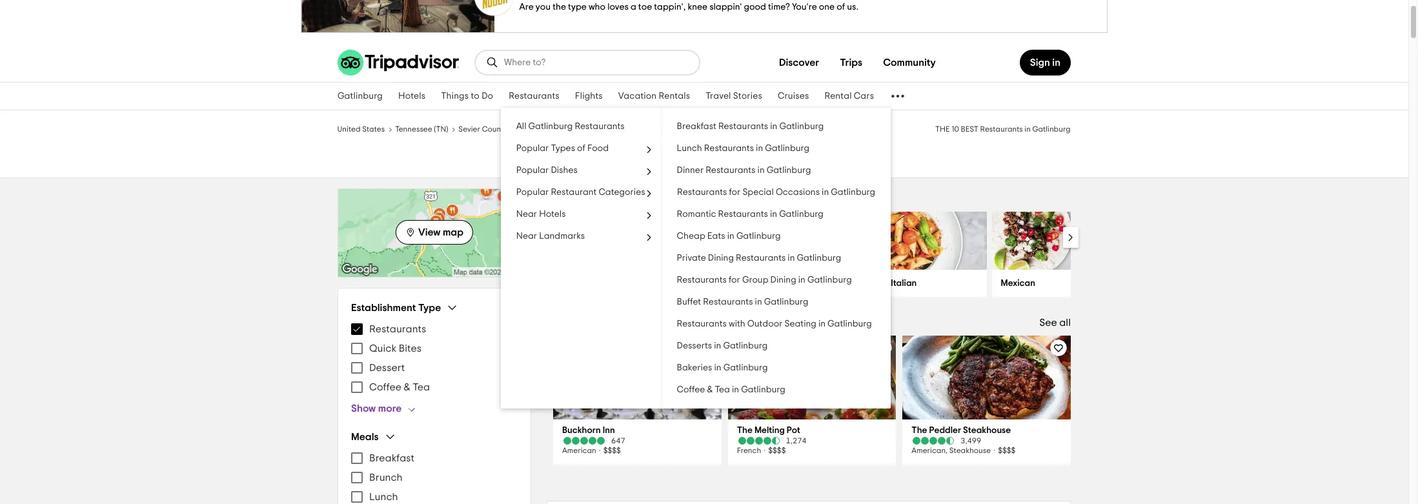 Task type: describe. For each thing, give the bounding box(es) containing it.
melting
[[755, 426, 785, 435]]

gatlinburg inside "romantic restaurants in gatlinburg" link
[[780, 210, 824, 219]]

restaurants up of
[[575, 122, 625, 131]]

4.5 of 5 bubbles. 3,499 reviews element
[[912, 436, 1062, 446]]

restaurants right 'best'
[[981, 125, 1024, 133]]

with
[[729, 320, 746, 329]]

3,499 link
[[912, 436, 1062, 446]]

dishes
[[551, 166, 578, 175]]

flights
[[575, 92, 603, 101]]

county
[[482, 125, 508, 133]]

quick bites
[[369, 344, 422, 354]]

by
[[684, 190, 701, 205]]

sign in link
[[1020, 50, 1071, 76]]

browse
[[552, 190, 602, 205]]

restaurants down private
[[677, 276, 727, 285]]

popular for popular dishes
[[517, 166, 549, 175]]

0 vertical spatial advertisement region
[[0, 0, 1409, 33]]

map
[[443, 227, 464, 237]]

$$$$ for buckhorn inn
[[604, 447, 621, 455]]

gatlinburg inside private dining restaurants in gatlinburg link
[[797, 254, 842, 263]]

food for popular types of food
[[588, 144, 609, 153]]

travel stories
[[706, 92, 763, 101]]

inn
[[603, 426, 615, 435]]

buckhorn inn
[[562, 426, 615, 435]]

vacation rentals link
[[611, 83, 698, 110]]

coffee & tea
[[369, 382, 430, 393]]

pot
[[787, 426, 801, 435]]

breakfast for breakfast
[[369, 453, 415, 464]]

the for the peddler steakhouse
[[912, 426, 928, 435]]

mexican
[[1001, 279, 1036, 288]]

italian
[[891, 279, 917, 288]]

occasions
[[776, 188, 820, 197]]

group containing establishment type
[[351, 302, 518, 415]]

in inside "link"
[[819, 320, 826, 329]]

popular restaurant categories
[[517, 188, 646, 197]]

gatlinburg inside dinner restaurants in gatlinburg link
[[767, 166, 812, 175]]

menu containing restaurants
[[351, 320, 518, 397]]

seafood
[[781, 279, 816, 288]]

buckhorn inn link
[[562, 425, 713, 436]]

0 vertical spatial steakhouse
[[671, 279, 719, 288]]

the 10  best restaurants in gatlinburg
[[936, 125, 1071, 133]]

10
[[952, 125, 960, 133]]

sign in
[[1030, 57, 1061, 68]]

& for coffee & tea
[[404, 382, 411, 393]]

see all link
[[1040, 318, 1071, 328]]

breakfast restaurants in gatlinburg link
[[662, 116, 891, 138]]

vacation rentals
[[618, 92, 690, 101]]

the melting pot
[[737, 426, 801, 435]]

bakeries in gatlinburg link
[[662, 357, 891, 379]]

quick
[[369, 344, 397, 354]]

desserts
[[677, 342, 713, 351]]

bakeries
[[677, 364, 713, 373]]

restaurants in gatlinburg
[[585, 147, 823, 167]]

lunch for lunch
[[369, 492, 398, 502]]

all gatlinburg restaurants
[[517, 122, 625, 131]]

Search search field
[[504, 57, 689, 68]]

popular dishes
[[517, 166, 578, 175]]

group containing meals
[[351, 431, 518, 504]]

steakhouse link
[[662, 270, 767, 297]]

coffee & tea in gatlinburg
[[677, 385, 786, 395]]

restaurant
[[551, 188, 597, 197]]

all
[[1060, 318, 1071, 328]]

states
[[363, 125, 385, 133]]

restaurants down "lunch restaurants in gatlinburg"
[[706, 166, 756, 175]]

breakfast restaurants in gatlinburg
[[677, 122, 824, 131]]

eats
[[708, 232, 726, 241]]

types
[[551, 144, 576, 153]]

mexican link
[[992, 270, 1097, 297]]

type
[[418, 303, 441, 313]]

bakeries in gatlinburg
[[677, 364, 768, 373]]

buckhorn
[[562, 426, 601, 435]]

show more
[[351, 404, 402, 414]]

desserts in gatlinburg
[[677, 342, 768, 351]]

restaurants link
[[501, 83, 567, 110]]

0 horizontal spatial dining
[[709, 254, 734, 263]]

seafood link
[[772, 270, 877, 297]]

tea for coffee & tea in gatlinburg
[[715, 385, 731, 395]]

view map button
[[396, 220, 473, 244]]

$$$$ for the peddler steakhouse
[[998, 447, 1016, 455]]

bites
[[399, 344, 422, 354]]

restaurants inside "link"
[[677, 320, 727, 329]]

1,274 link
[[737, 436, 887, 446]]

restaurants down steakhouse link
[[704, 298, 754, 307]]

gatlinburg restaurants
[[567, 125, 649, 133]]

hotels link
[[391, 83, 433, 110]]

(tn)
[[434, 125, 449, 133]]

dinner
[[677, 166, 704, 175]]

tripadvisor image
[[338, 50, 459, 76]]

tennessee (tn)
[[396, 125, 449, 133]]

near for near landmarks
[[517, 232, 538, 241]]

coffee for coffee & tea in gatlinburg
[[677, 385, 706, 395]]

italian link
[[882, 270, 987, 297]]

things to do link
[[433, 83, 501, 110]]

rental cars link
[[817, 83, 882, 110]]

of
[[578, 144, 586, 153]]

popular for popular restaurant categories
[[517, 188, 549, 197]]

travel stories link
[[698, 83, 770, 110]]

desserts in gatlinburg link
[[662, 335, 891, 357]]

seating
[[785, 320, 817, 329]]

restaurants for special occasions in gatlinburg link
[[662, 181, 891, 203]]

4.5 of 5 bubbles. 1,274 reviews element
[[737, 436, 887, 446]]

tea for coffee & tea
[[413, 382, 430, 393]]

search image
[[486, 56, 499, 69]]

restaurants up categories
[[585, 147, 698, 167]]

special
[[743, 188, 774, 197]]

cheap eats in gatlinburg link
[[662, 225, 891, 247]]

community
[[883, 57, 936, 68]]



Task type: vqa. For each thing, say whether or not it's contained in the screenshot.
photo
no



Task type: locate. For each thing, give the bounding box(es) containing it.
0 horizontal spatial $$$$
[[604, 447, 621, 455]]

None search field
[[476, 51, 699, 74]]

$$$$ down melting
[[769, 447, 786, 455]]

1 vertical spatial hotels
[[540, 210, 566, 219]]

see
[[1040, 318, 1057, 328]]

2 $$$$ from the left
[[769, 447, 786, 455]]

popular up "near hotels"
[[517, 188, 549, 197]]

2 group from the top
[[351, 431, 518, 504]]

near up near landmarks
[[517, 210, 538, 219]]

coffee for coffee & tea
[[369, 382, 402, 393]]

rentals
[[659, 92, 690, 101]]

browse gatlinburg by food
[[552, 190, 740, 205]]

3 $$$$ from the left
[[998, 447, 1016, 455]]

breakfast inside menu
[[369, 453, 415, 464]]

for
[[729, 188, 741, 197], [729, 276, 741, 285]]

restaurants for special occasions in gatlinburg
[[677, 188, 876, 197]]

cars
[[854, 92, 874, 101]]

united states link
[[338, 123, 385, 134]]

1 horizontal spatial tea
[[715, 385, 731, 395]]

1,274
[[786, 437, 807, 445]]

1 horizontal spatial &
[[708, 385, 713, 395]]

restaurants inside menu
[[369, 324, 426, 334]]

breakfast for breakfast restaurants in gatlinburg
[[677, 122, 717, 131]]

trips button
[[830, 50, 873, 76]]

view map
[[418, 227, 464, 237]]

steakhouse inside "link"
[[963, 426, 1011, 435]]

dinner restaurants in gatlinburg link
[[662, 159, 891, 181]]

discover
[[779, 57, 820, 68]]

private dining restaurants in gatlinburg link
[[662, 247, 891, 269]]

the for the melting pot
[[737, 426, 753, 435]]

flights link
[[567, 83, 611, 110]]

0 horizontal spatial hotels
[[398, 92, 426, 101]]

breakfast
[[677, 122, 717, 131], [369, 453, 415, 464]]

gatlinburg link
[[330, 83, 391, 110], [518, 123, 556, 134]]

tea
[[413, 382, 430, 393], [715, 385, 731, 395]]

popular left "dishes"
[[517, 166, 549, 175]]

0 horizontal spatial coffee
[[369, 382, 402, 393]]

dinner restaurants in gatlinburg
[[677, 166, 812, 175]]

0 vertical spatial menu
[[351, 320, 518, 397]]

tea down "bites" at the left of page
[[413, 382, 430, 393]]

steakhouse
[[671, 279, 719, 288], [963, 426, 1011, 435], [950, 447, 991, 455]]

1 horizontal spatial dining
[[771, 276, 797, 285]]

$$$$ for the melting pot
[[769, 447, 786, 455]]

landmarks
[[540, 232, 585, 241]]

2 near from the top
[[517, 232, 538, 241]]

show more button
[[351, 402, 422, 415]]

buffet restaurants in gatlinburg link
[[662, 291, 891, 313]]

food right of
[[588, 144, 609, 153]]

dining up buffet restaurants in gatlinburg link
[[771, 276, 797, 285]]

menu containing breakfast
[[351, 449, 518, 504]]

tea inside coffee & tea in gatlinburg link
[[715, 385, 731, 395]]

gatlinburg inside restaurants for group dining in gatlinburg link
[[808, 276, 852, 285]]

1 horizontal spatial breakfast
[[677, 122, 717, 131]]

group
[[743, 276, 769, 285]]

gatlinburg inside "desserts in gatlinburg" link
[[724, 342, 768, 351]]

cheap eats in gatlinburg
[[677, 232, 781, 241]]

$$$$ down 647
[[604, 447, 621, 455]]

travel
[[706, 92, 731, 101]]

0 horizontal spatial the
[[737, 426, 753, 435]]

advertisement region
[[0, 0, 1409, 33], [547, 501, 1071, 504]]

romantic
[[677, 210, 717, 219]]

1 vertical spatial gatlinburg link
[[518, 123, 556, 134]]

1 horizontal spatial hotels
[[540, 210, 566, 219]]

1 popular from the top
[[517, 144, 549, 153]]

popular dishes button
[[501, 159, 661, 181]]

coffee inside menu
[[369, 382, 402, 393]]

$$$$ down 4.5 of 5 bubbles. 3,499 reviews element
[[998, 447, 1016, 455]]

2 popular from the top
[[517, 166, 549, 175]]

& inside menu
[[404, 382, 411, 393]]

all
[[517, 122, 527, 131]]

popular types of food button
[[501, 138, 661, 159]]

restaurants up restaurants for group dining in gatlinburg
[[736, 254, 786, 263]]

gatlinburg inside buffet restaurants in gatlinburg link
[[765, 298, 809, 307]]

1 vertical spatial breakfast
[[369, 453, 415, 464]]

to
[[471, 92, 480, 101]]

0 vertical spatial gatlinburg link
[[330, 83, 391, 110]]

sevier
[[459, 125, 481, 133]]

do
[[482, 92, 493, 101]]

2 horizontal spatial $$$$
[[998, 447, 1016, 455]]

the inside the melting pot link
[[737, 426, 753, 435]]

gatlinburg inside lunch restaurants in gatlinburg link
[[766, 144, 810, 153]]

near landmarks
[[517, 232, 585, 241]]

1 horizontal spatial the
[[912, 426, 928, 435]]

romantic restaurants in gatlinburg
[[677, 210, 824, 219]]

647
[[611, 437, 625, 445]]

restaurants up the all
[[509, 92, 560, 101]]

cruises link
[[770, 83, 817, 110]]

steakhouse up 4.5 of 5 bubbles. 3,499 reviews element
[[963, 426, 1011, 435]]

menu
[[351, 320, 518, 397], [351, 449, 518, 504]]

united
[[338, 125, 361, 133]]

hotels up near landmarks
[[540, 210, 566, 219]]

restaurants up cheap eats in gatlinburg
[[719, 210, 769, 219]]

the peddler steakhouse
[[912, 426, 1011, 435]]

for for group
[[729, 276, 741, 285]]

food inside button
[[588, 144, 609, 153]]

lunch restaurants in gatlinburg link
[[662, 138, 891, 159]]

0 vertical spatial for
[[729, 188, 741, 197]]

sevier county
[[459, 125, 508, 133]]

restaurants with outdoor seating in gatlinburg link
[[662, 313, 891, 335]]

0 horizontal spatial gatlinburg link
[[330, 83, 391, 110]]

in inside 'link'
[[822, 188, 829, 197]]

breakfast up restaurants in gatlinburg
[[677, 122, 717, 131]]

things
[[441, 92, 469, 101]]

for left special on the top
[[729, 188, 741, 197]]

the up french
[[737, 426, 753, 435]]

dining down eats
[[709, 254, 734, 263]]

american, steakhouse
[[912, 447, 991, 455]]

1 near from the top
[[517, 210, 538, 219]]

for left group
[[729, 276, 741, 285]]

1 menu from the top
[[351, 320, 518, 397]]

tennessee (tn) link
[[396, 123, 449, 134]]

0 vertical spatial popular
[[517, 144, 549, 153]]

breakfast inside breakfast restaurants in gatlinburg link
[[677, 122, 717, 131]]

hotels up tennessee
[[398, 92, 426, 101]]

food right by
[[704, 190, 740, 205]]

& down the dessert
[[404, 382, 411, 393]]

the peddler steakhouse link
[[912, 425, 1062, 436]]

brunch
[[369, 473, 403, 483]]

restaurants up romantic
[[677, 188, 727, 197]]

1 $$$$ from the left
[[604, 447, 621, 455]]

5.0 of 5 bubbles. 647 reviews element
[[562, 436, 713, 446]]

gatlinburg inside bakeries in gatlinburg link
[[724, 364, 768, 373]]

1 for from the top
[[729, 188, 741, 197]]

2 the from the left
[[912, 426, 928, 435]]

meals
[[351, 432, 379, 442]]

647 link
[[562, 436, 713, 446]]

0 vertical spatial breakfast
[[677, 122, 717, 131]]

steakhouse up buffet
[[671, 279, 719, 288]]

restaurants up desserts
[[677, 320, 727, 329]]

for inside 'link'
[[729, 188, 741, 197]]

0 vertical spatial dining
[[709, 254, 734, 263]]

1 vertical spatial group
[[351, 431, 518, 504]]

lunch down brunch
[[369, 492, 398, 502]]

1 horizontal spatial food
[[704, 190, 740, 205]]

lunch inside menu
[[369, 492, 398, 502]]

lunch up dinner
[[677, 144, 703, 153]]

0 horizontal spatial lunch
[[369, 492, 398, 502]]

0 vertical spatial group
[[351, 302, 518, 415]]

1 vertical spatial lunch
[[369, 492, 398, 502]]

group
[[351, 302, 518, 415], [351, 431, 518, 504]]

outdoor
[[748, 320, 783, 329]]

0 horizontal spatial breakfast
[[369, 453, 415, 464]]

cheap
[[677, 232, 706, 241]]

discover button
[[769, 50, 830, 76]]

2 vertical spatial popular
[[517, 188, 549, 197]]

3 popular from the top
[[517, 188, 549, 197]]

popular down the all
[[517, 144, 549, 153]]

2 menu from the top
[[351, 449, 518, 504]]

sign
[[1030, 57, 1050, 68]]

1 horizontal spatial lunch
[[677, 144, 703, 153]]

coffee down the dessert
[[369, 382, 402, 393]]

tea inside menu
[[413, 382, 430, 393]]

3,499
[[961, 437, 982, 445]]

restaurants up "lunch restaurants in gatlinburg"
[[719, 122, 769, 131]]

sevier county link
[[459, 123, 508, 134]]

gatlinburg link down restaurants 'link'
[[518, 123, 556, 134]]

$$$$
[[604, 447, 621, 455], [769, 447, 786, 455], [998, 447, 1016, 455]]

1 vertical spatial advertisement region
[[547, 501, 1071, 504]]

breakfast up brunch
[[369, 453, 415, 464]]

0 horizontal spatial food
[[588, 144, 609, 153]]

steakhouse down 3,499
[[950, 447, 991, 455]]

gatlinburg inside restaurants for special occasions in gatlinburg 'link'
[[831, 188, 876, 197]]

0 vertical spatial food
[[588, 144, 609, 153]]

1 horizontal spatial coffee
[[677, 385, 706, 395]]

1 horizontal spatial gatlinburg link
[[518, 123, 556, 134]]

tea down bakeries in gatlinburg at bottom
[[715, 385, 731, 395]]

stories
[[733, 92, 763, 101]]

buffet
[[677, 298, 702, 307]]

categories
[[599, 188, 646, 197]]

0 horizontal spatial &
[[404, 382, 411, 393]]

0 vertical spatial lunch
[[677, 144, 703, 153]]

peddler
[[930, 426, 962, 435]]

& for coffee & tea in gatlinburg
[[708, 385, 713, 395]]

& down bakeries in gatlinburg at bottom
[[708, 385, 713, 395]]

the inside the peddler steakhouse "link"
[[912, 426, 928, 435]]

2 for from the top
[[729, 276, 741, 285]]

near for near hotels
[[517, 210, 538, 219]]

restaurants down "vacation"
[[607, 125, 649, 133]]

near down "near hotels"
[[517, 232, 538, 241]]

food for browse gatlinburg by food
[[704, 190, 740, 205]]

1 the from the left
[[737, 426, 753, 435]]

0 vertical spatial hotels
[[398, 92, 426, 101]]

american,
[[912, 447, 948, 455]]

popular for popular types of food
[[517, 144, 549, 153]]

cruises
[[778, 92, 809, 101]]

lunch restaurants in gatlinburg
[[677, 144, 810, 153]]

1 vertical spatial steakhouse
[[963, 426, 1011, 435]]

1 vertical spatial dining
[[771, 276, 797, 285]]

restaurants for group dining in gatlinburg
[[677, 276, 852, 285]]

view
[[418, 227, 441, 237]]

trips
[[840, 57, 863, 68]]

american
[[562, 447, 596, 455]]

1 vertical spatial near
[[517, 232, 538, 241]]

near hotels
[[517, 210, 566, 219]]

1 vertical spatial menu
[[351, 449, 518, 504]]

1 vertical spatial popular
[[517, 166, 549, 175]]

the
[[936, 125, 951, 133]]

restaurants up dinner restaurants in gatlinburg
[[705, 144, 755, 153]]

establishment type
[[351, 303, 441, 313]]

restaurants up quick bites
[[369, 324, 426, 334]]

0 horizontal spatial tea
[[413, 382, 430, 393]]

0 vertical spatial near
[[517, 210, 538, 219]]

dessert
[[369, 363, 405, 373]]

dining
[[709, 254, 734, 263], [771, 276, 797, 285]]

hotels inside near hotels button
[[540, 210, 566, 219]]

gatlinburg inside breakfast restaurants in gatlinburg link
[[780, 122, 824, 131]]

hotels inside hotels link
[[398, 92, 426, 101]]

romantic restaurants in gatlinburg link
[[662, 203, 891, 225]]

near landmarks button
[[501, 225, 661, 247]]

gatlinburg inside cheap eats in gatlinburg link
[[737, 232, 781, 241]]

gatlinburg inside coffee & tea in gatlinburg link
[[742, 385, 786, 395]]

gatlinburg link up united states link
[[330, 83, 391, 110]]

the up "american,"
[[912, 426, 928, 435]]

1 horizontal spatial $$$$
[[769, 447, 786, 455]]

coffee down the bakeries
[[677, 385, 706, 395]]

for for special
[[729, 188, 741, 197]]

popular
[[517, 144, 549, 153], [517, 166, 549, 175], [517, 188, 549, 197]]

1 vertical spatial for
[[729, 276, 741, 285]]

1 vertical spatial food
[[704, 190, 740, 205]]

coffee & tea in gatlinburg link
[[662, 379, 891, 401]]

tennessee
[[396, 125, 433, 133]]

lunch for lunch restaurants in gatlinburg
[[677, 144, 703, 153]]

popular inside button
[[517, 166, 549, 175]]

gatlinburg inside restaurants with outdoor seating in gatlinburg "link"
[[828, 320, 873, 329]]

1 group from the top
[[351, 302, 518, 415]]

rental
[[825, 92, 852, 101]]

gatlinburg inside all gatlinburg restaurants link
[[529, 122, 573, 131]]

2 vertical spatial steakhouse
[[950, 447, 991, 455]]



